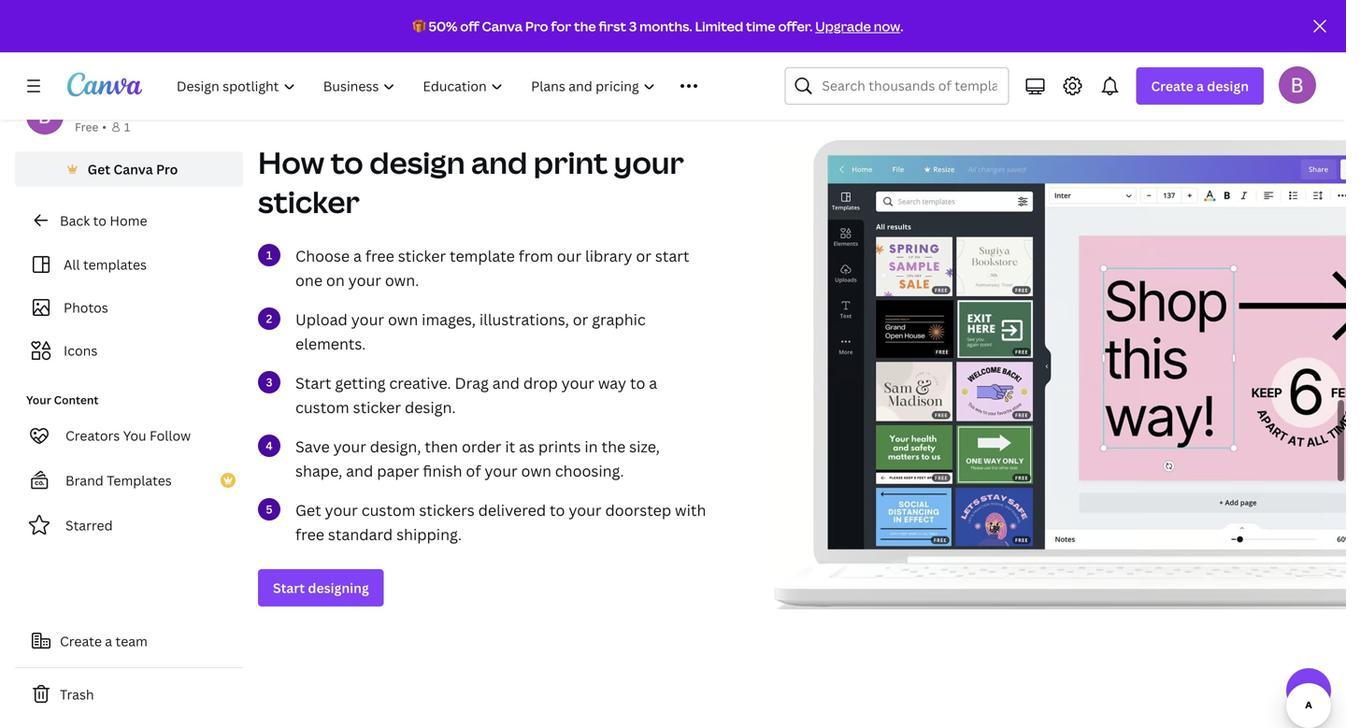 Task type: describe. For each thing, give the bounding box(es) containing it.
design for to
[[370, 142, 465, 183]]

offer.
[[779, 17, 813, 35]]

months.
[[640, 17, 693, 35]]

pro inside get canva pro button
[[156, 160, 178, 178]]

of
[[466, 461, 481, 481]]

create a team
[[60, 633, 148, 651]]

templates
[[107, 472, 172, 490]]

on
[[326, 270, 345, 290]]

your right save
[[334, 437, 367, 457]]

design.
[[405, 397, 456, 418]]

one
[[296, 270, 323, 290]]

your
[[26, 392, 51, 408]]

free inside get your custom stickers delivered to your doorstep with free standard shipping.
[[296, 525, 325, 545]]

stickers
[[419, 500, 475, 520]]

your inside start getting creative. drag and drop your way to a custom sticker design.
[[562, 373, 595, 393]]

own inside upload your own images, illustrations, or graphic elements.
[[388, 310, 418, 330]]

or inside upload your own images, illustrations, or graphic elements.
[[573, 310, 589, 330]]

🎁 50% off canva pro for the first 3 months. limited time offer. upgrade now .
[[413, 17, 904, 35]]

all templates
[[64, 256, 147, 274]]

trash link
[[15, 676, 243, 714]]

illustrations,
[[480, 310, 569, 330]]

library
[[586, 246, 633, 266]]

to inside the how to design and print your sticker
[[331, 142, 364, 183]]

for
[[551, 17, 572, 35]]

photos
[[64, 299, 108, 317]]

1 horizontal spatial pro
[[526, 17, 549, 35]]

back to home
[[60, 212, 147, 230]]

content
[[54, 392, 99, 408]]

follow
[[150, 427, 191, 445]]

trash
[[60, 686, 94, 704]]

your inside upload your own images, illustrations, or graphic elements.
[[351, 310, 384, 330]]

icons
[[64, 342, 98, 360]]

templates
[[83, 256, 147, 274]]

start for start designing
[[273, 579, 305, 597]]

your down choosing. at the bottom
[[569, 500, 602, 520]]

our
[[557, 246, 582, 266]]

order
[[462, 437, 502, 457]]

design for a
[[1208, 77, 1250, 95]]

first
[[599, 17, 627, 35]]

photos link
[[26, 290, 232, 326]]

your up standard
[[325, 500, 358, 520]]

.
[[901, 17, 904, 35]]

shape,
[[296, 461, 343, 481]]

standard
[[328, 525, 393, 545]]

a inside start getting creative. drag and drop your way to a custom sticker design.
[[649, 373, 658, 393]]

get for get your custom stickers delivered to your doorstep with free standard shipping.
[[296, 500, 321, 520]]

own.
[[385, 270, 419, 290]]

free
[[75, 119, 98, 135]]

start getting creative. drag and drop your way to a custom sticker design.
[[296, 373, 658, 418]]

•
[[102, 119, 107, 135]]

finish
[[423, 461, 463, 481]]

a for free
[[354, 246, 362, 266]]

your content
[[26, 392, 99, 408]]

with
[[675, 500, 707, 520]]

how to design and print your sticker image
[[774, 140, 1347, 610]]

choose
[[296, 246, 350, 266]]

save your design, then order it as prints in the size, shape, and paper finish of your own choosing.
[[296, 437, 660, 481]]

to inside get your custom stickers delivered to your doorstep with free standard shipping.
[[550, 500, 565, 520]]

50%
[[429, 17, 458, 35]]

create a design
[[1152, 77, 1250, 95]]

1
[[124, 119, 130, 135]]

free •
[[75, 119, 107, 135]]

your down it
[[485, 461, 518, 481]]

how
[[258, 142, 325, 183]]

get canva pro
[[88, 160, 178, 178]]

sticker inside the how to design and print your sticker
[[258, 181, 360, 222]]

template
[[450, 246, 515, 266]]

creators you follow
[[65, 427, 191, 445]]

your inside the how to design and print your sticker
[[614, 142, 684, 183]]

from
[[519, 246, 554, 266]]

shipping.
[[397, 525, 462, 545]]

upload your own images, illustrations, or graphic elements.
[[296, 310, 646, 354]]

delivered
[[479, 500, 546, 520]]

it
[[505, 437, 516, 457]]

sticker inside choose a free sticker template from our library or start one on your own.
[[398, 246, 446, 266]]

get for get canva pro
[[88, 160, 110, 178]]

choosing.
[[555, 461, 624, 481]]

bob builder image
[[1280, 66, 1317, 104]]

in
[[585, 437, 598, 457]]

start
[[656, 246, 690, 266]]



Task type: vqa. For each thing, say whether or not it's contained in the screenshot.
top free
yes



Task type: locate. For each thing, give the bounding box(es) containing it.
paper
[[377, 461, 420, 481]]

drop
[[524, 373, 558, 393]]

get down shape,
[[296, 500, 321, 520]]

get down •
[[88, 160, 110, 178]]

your up elements.
[[351, 310, 384, 330]]

custom inside get your custom stickers delivered to your doorstep with free standard shipping.
[[362, 500, 416, 520]]

and right the drag
[[493, 373, 520, 393]]

upload
[[296, 310, 348, 330]]

you
[[123, 427, 146, 445]]

start left the designing
[[273, 579, 305, 597]]

sticker down getting
[[353, 397, 401, 418]]

custom inside start getting creative. drag and drop your way to a custom sticker design.
[[296, 397, 350, 418]]

1 vertical spatial pro
[[156, 160, 178, 178]]

1 horizontal spatial custom
[[362, 500, 416, 520]]

off
[[460, 17, 480, 35]]

0 vertical spatial and
[[471, 142, 528, 183]]

1 vertical spatial sticker
[[398, 246, 446, 266]]

1 vertical spatial the
[[602, 437, 626, 457]]

as
[[519, 437, 535, 457]]

0 vertical spatial sticker
[[258, 181, 360, 222]]

now
[[874, 17, 901, 35]]

0 horizontal spatial or
[[573, 310, 589, 330]]

team
[[116, 633, 148, 651]]

starred
[[65, 517, 113, 535]]

start inside start designing button
[[273, 579, 305, 597]]

0 horizontal spatial own
[[388, 310, 418, 330]]

create inside button
[[60, 633, 102, 651]]

the right "in"
[[602, 437, 626, 457]]

designing
[[308, 579, 369, 597]]

start for start getting creative. drag and drop your way to a custom sticker design.
[[296, 373, 332, 393]]

create for create a team
[[60, 633, 102, 651]]

a inside button
[[105, 633, 112, 651]]

create inside dropdown button
[[1152, 77, 1194, 95]]

size,
[[630, 437, 660, 457]]

brand templates
[[65, 472, 172, 490]]

the inside save your design, then order it as prints in the size, shape, and paper finish of your own choosing.
[[602, 437, 626, 457]]

sticker up own.
[[398, 246, 446, 266]]

start designing
[[273, 579, 369, 597]]

custom up save
[[296, 397, 350, 418]]

1 horizontal spatial design
[[1208, 77, 1250, 95]]

icons link
[[26, 333, 232, 369]]

design
[[1208, 77, 1250, 95], [370, 142, 465, 183]]

upgrade now button
[[816, 17, 901, 35]]

free up own.
[[366, 246, 394, 266]]

brand templates link
[[15, 462, 243, 499]]

images,
[[422, 310, 476, 330]]

1 horizontal spatial own
[[522, 461, 552, 481]]

way
[[598, 373, 627, 393]]

0 vertical spatial create
[[1152, 77, 1194, 95]]

1 vertical spatial design
[[370, 142, 465, 183]]

canva inside get canva pro button
[[114, 160, 153, 178]]

graphic
[[592, 310, 646, 330]]

1 horizontal spatial canva
[[482, 17, 523, 35]]

a for design
[[1197, 77, 1205, 95]]

or
[[636, 246, 652, 266], [573, 310, 589, 330]]

1 vertical spatial free
[[296, 525, 325, 545]]

0 horizontal spatial pro
[[156, 160, 178, 178]]

0 horizontal spatial get
[[88, 160, 110, 178]]

0 vertical spatial the
[[574, 17, 596, 35]]

custom
[[296, 397, 350, 418], [362, 500, 416, 520]]

0 vertical spatial pro
[[526, 17, 549, 35]]

back to home link
[[15, 202, 243, 239]]

pro left for
[[526, 17, 549, 35]]

sticker up choose
[[258, 181, 360, 222]]

and left the paper
[[346, 461, 373, 481]]

own down own.
[[388, 310, 418, 330]]

🎁
[[413, 17, 426, 35]]

Search search field
[[823, 68, 997, 104]]

None search field
[[785, 67, 1010, 105]]

get canva pro button
[[15, 152, 243, 187]]

0 vertical spatial custom
[[296, 397, 350, 418]]

save
[[296, 437, 330, 457]]

2 vertical spatial sticker
[[353, 397, 401, 418]]

own inside save your design, then order it as prints in the size, shape, and paper finish of your own choosing.
[[522, 461, 552, 481]]

start down elements.
[[296, 373, 332, 393]]

0 vertical spatial or
[[636, 246, 652, 266]]

0 vertical spatial get
[[88, 160, 110, 178]]

own down as
[[522, 461, 552, 481]]

a inside choose a free sticker template from our library or start one on your own.
[[354, 246, 362, 266]]

canva
[[482, 17, 523, 35], [114, 160, 153, 178]]

your right print
[[614, 142, 684, 183]]

top level navigation element
[[165, 67, 740, 105], [165, 67, 740, 105]]

0 horizontal spatial design
[[370, 142, 465, 183]]

brand
[[65, 472, 104, 490]]

and inside the how to design and print your sticker
[[471, 142, 528, 183]]

the right for
[[574, 17, 596, 35]]

0 vertical spatial free
[[366, 246, 394, 266]]

1 vertical spatial custom
[[362, 500, 416, 520]]

getting
[[335, 373, 386, 393]]

to right "back"
[[93, 212, 107, 230]]

and inside start getting creative. drag and drop your way to a custom sticker design.
[[493, 373, 520, 393]]

pro
[[526, 17, 549, 35], [156, 160, 178, 178]]

free
[[366, 246, 394, 266], [296, 525, 325, 545]]

1 vertical spatial own
[[522, 461, 552, 481]]

back
[[60, 212, 90, 230]]

home
[[110, 212, 147, 230]]

1 vertical spatial start
[[273, 579, 305, 597]]

prints
[[539, 437, 581, 457]]

1 horizontal spatial create
[[1152, 77, 1194, 95]]

1 vertical spatial create
[[60, 633, 102, 651]]

then
[[425, 437, 458, 457]]

get your custom stickers delivered to your doorstep with free standard shipping.
[[296, 500, 707, 545]]

creative.
[[389, 373, 451, 393]]

0 vertical spatial own
[[388, 310, 418, 330]]

1 vertical spatial or
[[573, 310, 589, 330]]

pro up back to home link
[[156, 160, 178, 178]]

your inside choose a free sticker template from our library or start one on your own.
[[349, 270, 382, 290]]

a inside dropdown button
[[1197, 77, 1205, 95]]

the
[[574, 17, 596, 35], [602, 437, 626, 457]]

canva down 1 in the top of the page
[[114, 160, 153, 178]]

1 horizontal spatial the
[[602, 437, 626, 457]]

sticker inside start getting creative. drag and drop your way to a custom sticker design.
[[353, 397, 401, 418]]

0 horizontal spatial free
[[296, 525, 325, 545]]

0 horizontal spatial canva
[[114, 160, 153, 178]]

your right the on
[[349, 270, 382, 290]]

doorstep
[[606, 500, 672, 520]]

0 vertical spatial canva
[[482, 17, 523, 35]]

sticker
[[258, 181, 360, 222], [398, 246, 446, 266], [353, 397, 401, 418]]

1 vertical spatial get
[[296, 500, 321, 520]]

print
[[534, 142, 608, 183]]

1 horizontal spatial or
[[636, 246, 652, 266]]

or inside choose a free sticker template from our library or start one on your own.
[[636, 246, 652, 266]]

creators you follow link
[[15, 417, 243, 455]]

starred link
[[15, 507, 243, 544]]

1 horizontal spatial get
[[296, 500, 321, 520]]

choose a free sticker template from our library or start one on your own.
[[296, 246, 690, 290]]

custom up standard
[[362, 500, 416, 520]]

start designing button
[[258, 570, 384, 607]]

design inside create a design dropdown button
[[1208, 77, 1250, 95]]

0 horizontal spatial custom
[[296, 397, 350, 418]]

a for team
[[105, 633, 112, 651]]

own
[[388, 310, 418, 330], [522, 461, 552, 481]]

0 vertical spatial start
[[296, 373, 332, 393]]

to right delivered at the left bottom of page
[[550, 500, 565, 520]]

create a team button
[[15, 623, 243, 660]]

0 horizontal spatial the
[[574, 17, 596, 35]]

upgrade
[[816, 17, 872, 35]]

canva right "off" at the left of page
[[482, 17, 523, 35]]

start inside start getting creative. drag and drop your way to a custom sticker design.
[[296, 373, 332, 393]]

drag
[[455, 373, 489, 393]]

design,
[[370, 437, 421, 457]]

and inside save your design, then order it as prints in the size, shape, and paper finish of your own choosing.
[[346, 461, 373, 481]]

limited
[[695, 17, 744, 35]]

your left "way"
[[562, 373, 595, 393]]

or left start
[[636, 246, 652, 266]]

time
[[746, 17, 776, 35]]

create a design button
[[1137, 67, 1265, 105]]

free inside choose a free sticker template from our library or start one on your own.
[[366, 246, 394, 266]]

creators
[[65, 427, 120, 445]]

a
[[1197, 77, 1205, 95], [354, 246, 362, 266], [649, 373, 658, 393], [105, 633, 112, 651]]

to right the how
[[331, 142, 364, 183]]

1 vertical spatial and
[[493, 373, 520, 393]]

2 vertical spatial and
[[346, 461, 373, 481]]

to right "way"
[[630, 373, 646, 393]]

0 horizontal spatial create
[[60, 633, 102, 651]]

get inside button
[[88, 160, 110, 178]]

0 vertical spatial design
[[1208, 77, 1250, 95]]

get
[[88, 160, 110, 178], [296, 500, 321, 520]]

how to design and print your sticker
[[258, 142, 684, 222]]

create for create a design
[[1152, 77, 1194, 95]]

1 horizontal spatial free
[[366, 246, 394, 266]]

3
[[629, 17, 637, 35]]

and left print
[[471, 142, 528, 183]]

design inside the how to design and print your sticker
[[370, 142, 465, 183]]

get inside get your custom stickers delivered to your doorstep with free standard shipping.
[[296, 500, 321, 520]]

to inside start getting creative. drag and drop your way to a custom sticker design.
[[630, 373, 646, 393]]

free left standard
[[296, 525, 325, 545]]

or left graphic
[[573, 310, 589, 330]]

all
[[64, 256, 80, 274]]

all templates link
[[26, 247, 232, 282]]

1 vertical spatial canva
[[114, 160, 153, 178]]

elements.
[[296, 334, 366, 354]]



